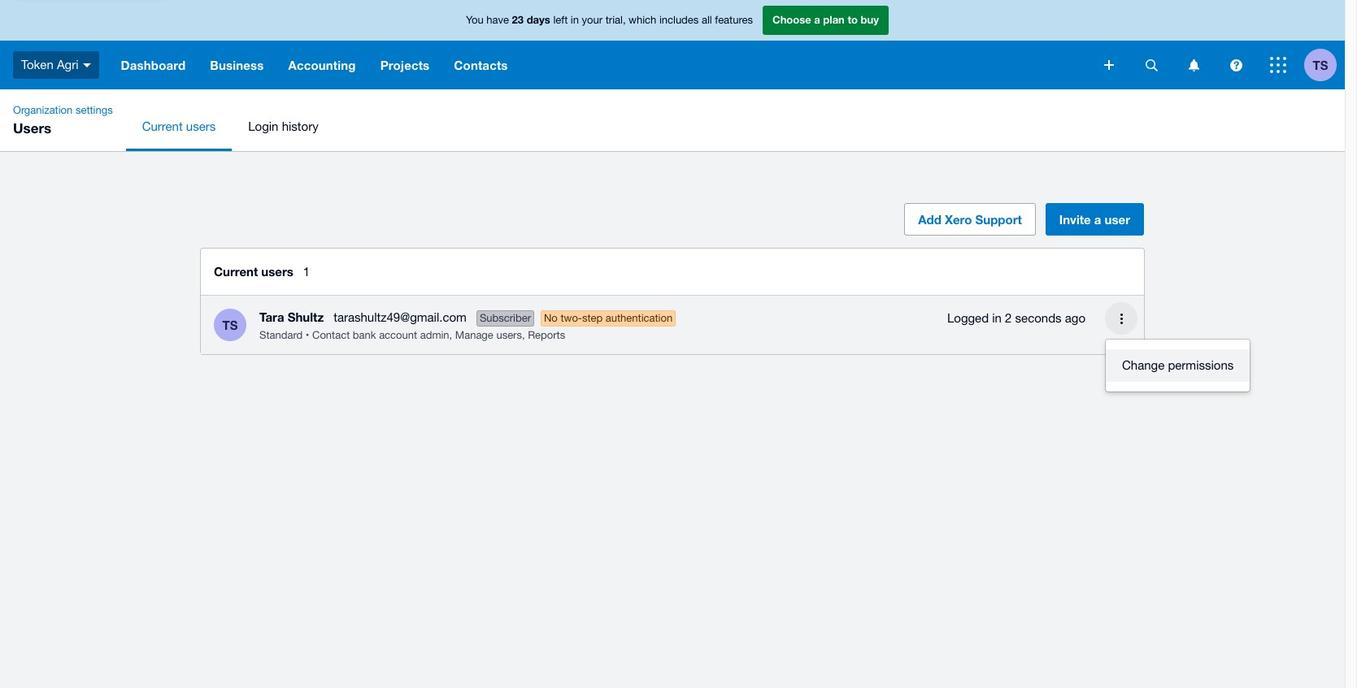 Task type: vqa. For each thing, say whether or not it's contained in the screenshot.
Manage menu toggle Icon
no



Task type: locate. For each thing, give the bounding box(es) containing it.
2 vertical spatial users
[[496, 329, 522, 341]]

user
[[1105, 212, 1130, 227]]

current
[[142, 120, 183, 133], [214, 264, 258, 279]]

1 vertical spatial users
[[261, 264, 293, 279]]

0 horizontal spatial ts
[[222, 318, 238, 332]]

standard • contact bank account admin , manage users , reports
[[259, 329, 565, 341]]

in
[[571, 14, 579, 26], [992, 312, 1002, 325]]

1 vertical spatial ts
[[222, 318, 238, 332]]

0 vertical spatial in
[[571, 14, 579, 26]]

banner
[[0, 0, 1345, 89]]

1 horizontal spatial ts
[[1313, 57, 1328, 72]]

1 vertical spatial a
[[1094, 212, 1101, 227]]

which
[[629, 14, 656, 26]]

includes
[[659, 14, 699, 26]]

current down dashboard
[[142, 120, 183, 133]]

users left 1
[[261, 264, 293, 279]]

current users up the tara
[[214, 264, 293, 279]]

logged in 2 seconds ago
[[947, 312, 1085, 325]]

ago
[[1065, 312, 1085, 325]]

,
[[449, 329, 452, 341], [522, 329, 525, 341]]

support
[[975, 212, 1022, 227]]

svg image
[[1145, 59, 1157, 71], [1188, 59, 1199, 71], [1230, 59, 1242, 71], [83, 63, 91, 67]]

0 horizontal spatial in
[[571, 14, 579, 26]]

plan
[[823, 13, 845, 26]]

, left reports
[[522, 329, 525, 341]]

invite a user button
[[1045, 203, 1144, 236]]

1 horizontal spatial ,
[[522, 329, 525, 341]]

dashboard
[[121, 58, 186, 72]]

change permissions
[[1122, 359, 1234, 372]]

tarashultz49@gmail.com
[[334, 310, 467, 324]]

current users
[[142, 120, 216, 133], [214, 264, 293, 279]]

0 vertical spatial a
[[814, 13, 820, 26]]

contacts
[[454, 58, 508, 72]]

0 vertical spatial users
[[186, 120, 216, 133]]

1
[[303, 265, 310, 279]]

users left login at the top
[[186, 120, 216, 133]]

add xero support
[[918, 212, 1022, 227]]

a inside invite a user button
[[1094, 212, 1101, 227]]

ts button
[[1304, 41, 1345, 89]]

users down the subscriber
[[496, 329, 522, 341]]

token agri button
[[0, 41, 109, 89]]

more options image
[[1105, 302, 1137, 335]]

1 horizontal spatial a
[[1094, 212, 1101, 227]]

2
[[1005, 312, 1012, 325]]

dashboard link
[[109, 41, 198, 89]]

change
[[1122, 359, 1165, 372]]

shultz
[[288, 309, 324, 324]]

step
[[582, 312, 603, 324]]

a inside banner
[[814, 13, 820, 26]]

a left plan
[[814, 13, 820, 26]]

0 horizontal spatial a
[[814, 13, 820, 26]]

1 horizontal spatial current
[[214, 264, 258, 279]]

subscriber
[[480, 312, 531, 324]]

0 horizontal spatial users
[[186, 120, 216, 133]]

buy
[[861, 13, 879, 26]]

no
[[544, 312, 558, 324]]

choose a plan to buy
[[772, 13, 879, 26]]

0 vertical spatial current
[[142, 120, 183, 133]]

0 vertical spatial ts
[[1313, 57, 1328, 72]]

two-
[[561, 312, 582, 324]]

2 , from the left
[[522, 329, 525, 341]]

all
[[702, 14, 712, 26]]

menu
[[126, 102, 1345, 151]]

, left manage
[[449, 329, 452, 341]]

0 horizontal spatial ,
[[449, 329, 452, 341]]

login history link
[[232, 102, 335, 151]]

users
[[186, 120, 216, 133], [261, 264, 293, 279], [496, 329, 522, 341]]

tara shultz
[[259, 309, 324, 324]]

days
[[527, 13, 550, 26]]

svg image
[[1270, 57, 1286, 73], [1104, 60, 1114, 70]]

current users inside menu
[[142, 120, 216, 133]]

in left the 2
[[992, 312, 1002, 325]]

a
[[814, 13, 820, 26], [1094, 212, 1101, 227]]

current users down 'dashboard' 'link'
[[142, 120, 216, 133]]

current left 1
[[214, 264, 258, 279]]

you have 23 days left in your trial, which includes all features
[[466, 13, 753, 26]]

organization settings link
[[7, 102, 119, 119]]

contacts button
[[442, 41, 520, 89]]

change permissions list box
[[1106, 340, 1250, 392]]

23
[[512, 13, 524, 26]]

history
[[282, 120, 318, 133]]

ts
[[1313, 57, 1328, 72], [222, 318, 238, 332]]

users
[[13, 120, 51, 137]]

accounting button
[[276, 41, 368, 89]]

1 vertical spatial in
[[992, 312, 1002, 325]]

a left user
[[1094, 212, 1101, 227]]

business
[[210, 58, 264, 72]]

1 horizontal spatial svg image
[[1270, 57, 1286, 73]]

your
[[582, 14, 603, 26]]

in right 'left'
[[571, 14, 579, 26]]

organization
[[13, 104, 73, 116]]

agri
[[57, 58, 79, 71]]

token agri
[[21, 58, 79, 71]]

permissions
[[1168, 359, 1234, 372]]

0 vertical spatial current users
[[142, 120, 216, 133]]

1 vertical spatial current
[[214, 264, 258, 279]]

xero
[[945, 212, 972, 227]]

users inside current users link
[[186, 120, 216, 133]]

change permissions button
[[1106, 350, 1250, 382]]

banner containing ts
[[0, 0, 1345, 89]]

you
[[466, 14, 484, 26]]

projects
[[380, 58, 430, 72]]

business button
[[198, 41, 276, 89]]

reports
[[528, 329, 565, 341]]



Task type: describe. For each thing, give the bounding box(es) containing it.
invite
[[1059, 212, 1091, 227]]

projects button
[[368, 41, 442, 89]]

1 horizontal spatial in
[[992, 312, 1002, 325]]

settings
[[76, 104, 113, 116]]

a for choose
[[814, 13, 820, 26]]

trial,
[[606, 14, 626, 26]]

left
[[553, 14, 568, 26]]

current users link
[[126, 102, 232, 151]]

no two-step authentication
[[544, 312, 673, 324]]

features
[[715, 14, 753, 26]]

standard
[[259, 329, 303, 341]]

invite a user
[[1059, 212, 1130, 227]]

choose
[[772, 13, 811, 26]]

•
[[306, 329, 309, 341]]

tara
[[259, 309, 284, 324]]

authentication
[[606, 312, 673, 324]]

bank
[[353, 329, 376, 341]]

2 horizontal spatial users
[[496, 329, 522, 341]]

login
[[248, 120, 278, 133]]

a for invite
[[1094, 212, 1101, 227]]

organization settings users
[[13, 104, 113, 137]]

admin
[[420, 329, 449, 341]]

add xero support button
[[904, 203, 1036, 236]]

1 horizontal spatial users
[[261, 264, 293, 279]]

ts inside popup button
[[1313, 57, 1328, 72]]

contact
[[312, 329, 350, 341]]

token
[[21, 58, 53, 71]]

logged
[[947, 312, 989, 325]]

login history
[[248, 120, 318, 133]]

0 horizontal spatial current
[[142, 120, 183, 133]]

to
[[848, 13, 858, 26]]

svg image inside token agri popup button
[[83, 63, 91, 67]]

account
[[379, 329, 417, 341]]

in inside you have 23 days left in your trial, which includes all features
[[571, 14, 579, 26]]

1 vertical spatial current users
[[214, 264, 293, 279]]

accounting
[[288, 58, 356, 72]]

have
[[486, 14, 509, 26]]

add
[[918, 212, 941, 227]]

seconds
[[1015, 312, 1062, 325]]

menu containing current users
[[126, 102, 1345, 151]]

manage
[[455, 329, 493, 341]]

0 horizontal spatial svg image
[[1104, 60, 1114, 70]]

1 , from the left
[[449, 329, 452, 341]]

change permissions group
[[1106, 340, 1250, 392]]



